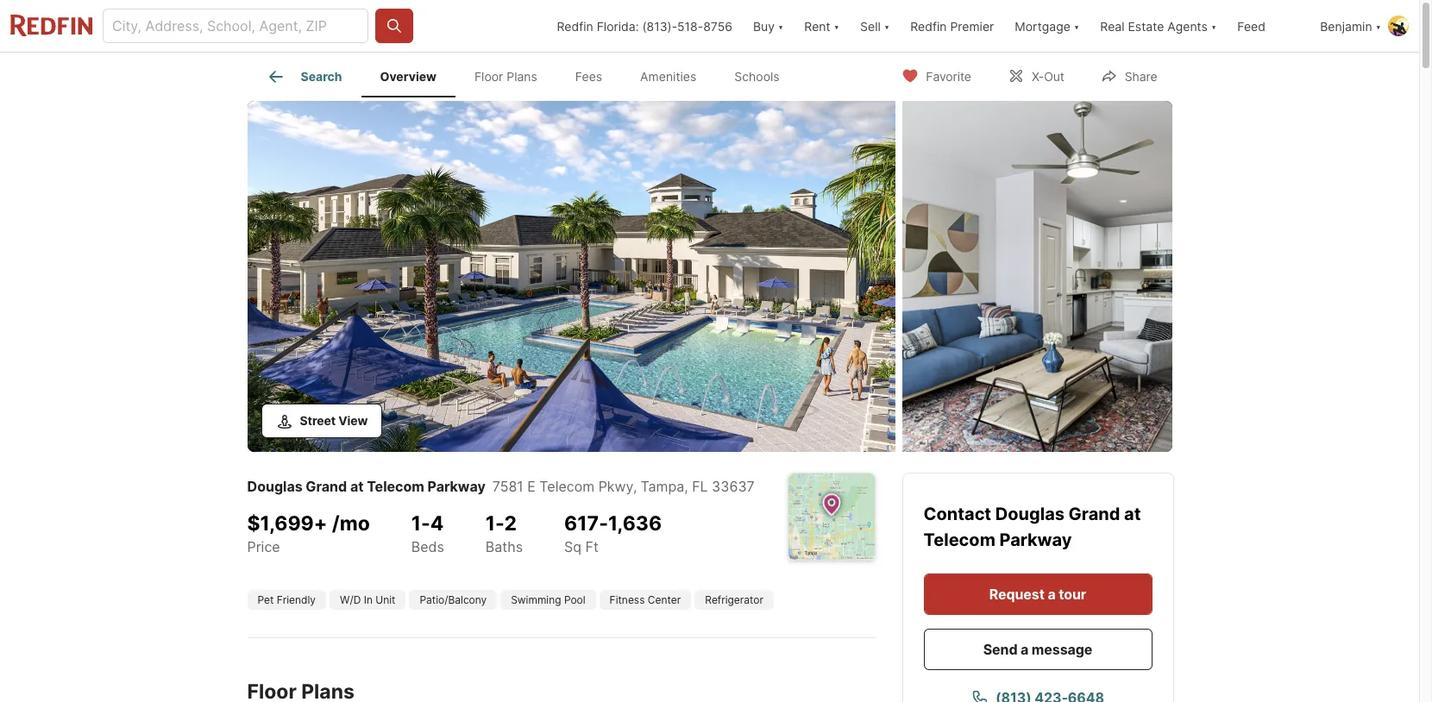 Task type: describe. For each thing, give the bounding box(es) containing it.
buy ▾ button
[[753, 0, 784, 52]]

schools tab
[[716, 56, 799, 97]]

request
[[989, 586, 1045, 603]]

buy ▾ button
[[743, 0, 794, 52]]

tampa
[[641, 478, 684, 495]]

swimming
[[511, 594, 561, 607]]

friendly
[[277, 594, 316, 607]]

pool
[[564, 594, 586, 607]]

swimming pool
[[511, 594, 586, 607]]

feed
[[1237, 19, 1266, 33]]

agents
[[1168, 19, 1208, 33]]

4
[[430, 511, 444, 536]]

user photo image
[[1388, 16, 1409, 36]]

pet friendly
[[258, 594, 316, 607]]

overview tab
[[361, 56, 455, 97]]

floor
[[474, 69, 503, 84]]

rent ▾ button
[[794, 0, 850, 52]]

share button
[[1086, 57, 1172, 93]]

w/d in unit
[[340, 594, 396, 607]]

1 image image from the left
[[247, 101, 895, 452]]

schools
[[734, 69, 780, 84]]

refrigerator
[[705, 594, 764, 607]]

1-4 beds
[[411, 511, 444, 555]]

7581
[[492, 478, 524, 495]]

send
[[983, 641, 1018, 658]]

rent
[[804, 19, 831, 33]]

request a tour
[[989, 586, 1086, 603]]

patio/balcony
[[420, 594, 487, 607]]

x-out button
[[993, 57, 1079, 93]]

douglas grand at telecom parkway
[[924, 504, 1141, 550]]

mortgage ▾ button
[[1015, 0, 1080, 52]]

sq
[[564, 538, 582, 555]]

favorite
[[926, 69, 971, 83]]

real estate agents ▾ button
[[1090, 0, 1227, 52]]

douglas for douglas grand at telecom parkway
[[995, 504, 1065, 525]]

douglas grand at telecom parkway 7581 e telecom pkwy , tampa , fl 33637
[[247, 478, 755, 495]]

redfin for redfin florida: (813)-518-8756
[[557, 19, 593, 33]]

$1,699+
[[247, 511, 327, 536]]

617-1,636 sq ft
[[564, 511, 662, 555]]

City, Address, School, Agent, ZIP search field
[[103, 9, 368, 43]]

e
[[527, 478, 536, 495]]

floor plans tab
[[455, 56, 556, 97]]

x-
[[1032, 69, 1044, 83]]

message
[[1032, 641, 1093, 658]]

33637
[[712, 478, 755, 495]]

tab list containing search
[[247, 53, 812, 97]]

sell ▾ button
[[850, 0, 900, 52]]

mortgage ▾
[[1015, 19, 1080, 33]]

at for douglas grand at telecom parkway 7581 e telecom pkwy , tampa , fl 33637
[[350, 478, 364, 495]]

florida:
[[597, 19, 639, 33]]

feed button
[[1227, 0, 1310, 52]]

parkway for douglas grand at telecom parkway
[[1000, 530, 1072, 550]]

street
[[300, 413, 336, 428]]

1- for 4
[[411, 511, 430, 536]]

1 horizontal spatial telecom
[[540, 478, 595, 495]]

rent ▾ button
[[804, 0, 840, 52]]

1,636
[[608, 511, 662, 536]]

1-2 baths
[[486, 511, 523, 555]]

fees
[[575, 69, 602, 84]]

2 , from the left
[[684, 478, 688, 495]]

at for douglas grand at telecom parkway
[[1124, 504, 1141, 525]]

617-
[[564, 511, 608, 536]]

fitness
[[610, 594, 645, 607]]

1 , from the left
[[633, 478, 637, 495]]

buy ▾
[[753, 19, 784, 33]]

amenities tab
[[621, 56, 716, 97]]

redfin florida: (813)-518-8756
[[557, 19, 732, 33]]

/mo
[[332, 511, 370, 536]]

a for request
[[1048, 586, 1056, 603]]

tour
[[1059, 586, 1086, 603]]

grand for douglas grand at telecom parkway
[[1069, 504, 1120, 525]]

mortgage
[[1015, 19, 1071, 33]]

benjamin ▾
[[1320, 19, 1381, 33]]



Task type: vqa. For each thing, say whether or not it's contained in the screenshot.
Ft
yes



Task type: locate. For each thing, give the bounding box(es) containing it.
▾ for sell ▾
[[884, 19, 890, 33]]

▾ for buy ▾
[[778, 19, 784, 33]]

grand for douglas grand at telecom parkway 7581 e telecom pkwy , tampa , fl 33637
[[306, 478, 347, 495]]

1 horizontal spatial grand
[[1069, 504, 1120, 525]]

518-
[[677, 19, 703, 33]]

4 ▾ from the left
[[1074, 19, 1080, 33]]

fees tab
[[556, 56, 621, 97]]

redfin left premier
[[910, 19, 947, 33]]

search link
[[266, 66, 342, 87]]

contact
[[924, 504, 995, 525]]

telecom for douglas grand at telecom parkway 7581 e telecom pkwy , tampa , fl 33637
[[367, 478, 424, 495]]

send a message button
[[924, 629, 1152, 670]]

a left tour on the right bottom of the page
[[1048, 586, 1056, 603]]

1 redfin from the left
[[557, 19, 593, 33]]

grand up tour on the right bottom of the page
[[1069, 504, 1120, 525]]

,
[[633, 478, 637, 495], [684, 478, 688, 495]]

real estate agents ▾ link
[[1100, 0, 1217, 52]]

telecom down contact
[[924, 530, 996, 550]]

0 vertical spatial parkway
[[428, 478, 486, 495]]

beds
[[411, 538, 444, 555]]

▾ left user photo
[[1376, 19, 1381, 33]]

1- up the beds
[[411, 511, 430, 536]]

1- inside 1-2 baths
[[486, 511, 504, 536]]

parkway up 4
[[428, 478, 486, 495]]

center
[[648, 594, 681, 607]]

0 horizontal spatial telecom
[[367, 478, 424, 495]]

▾ inside 'link'
[[1211, 19, 1217, 33]]

send a message
[[983, 641, 1093, 658]]

pkwy
[[598, 478, 633, 495]]

overview
[[380, 69, 437, 84]]

1 horizontal spatial douglas
[[995, 504, 1065, 525]]

douglas up "$1,699+" in the left bottom of the page
[[247, 478, 303, 495]]

douglas inside douglas grand at telecom parkway
[[995, 504, 1065, 525]]

fitness center
[[610, 594, 681, 607]]

sell ▾ button
[[860, 0, 890, 52]]

▾ for mortgage ▾
[[1074, 19, 1080, 33]]

▾ right buy
[[778, 19, 784, 33]]

redfin
[[557, 19, 593, 33], [910, 19, 947, 33]]

grand
[[306, 478, 347, 495], [1069, 504, 1120, 525]]

1 horizontal spatial redfin
[[910, 19, 947, 33]]

at inside douglas grand at telecom parkway
[[1124, 504, 1141, 525]]

2 image image from the left
[[902, 101, 1172, 452]]

1 horizontal spatial ,
[[684, 478, 688, 495]]

0 horizontal spatial a
[[1021, 641, 1029, 658]]

fl
[[692, 478, 708, 495]]

telecom right e at the left bottom
[[540, 478, 595, 495]]

real
[[1100, 19, 1125, 33]]

request a tour button
[[924, 574, 1152, 615]]

x-out
[[1032, 69, 1065, 83]]

out
[[1044, 69, 1065, 83]]

1 1- from the left
[[411, 511, 430, 536]]

douglas
[[247, 478, 303, 495], [995, 504, 1065, 525]]

0 vertical spatial grand
[[306, 478, 347, 495]]

redfin premier button
[[900, 0, 1005, 52]]

estate
[[1128, 19, 1164, 33]]

2 horizontal spatial telecom
[[924, 530, 996, 550]]

1 vertical spatial a
[[1021, 641, 1029, 658]]

parkway up request a tour button at the bottom of the page
[[1000, 530, 1072, 550]]

▾ right rent
[[834, 19, 840, 33]]

0 vertical spatial at
[[350, 478, 364, 495]]

rent ▾
[[804, 19, 840, 33]]

street view
[[300, 413, 368, 428]]

grand inside douglas grand at telecom parkway
[[1069, 504, 1120, 525]]

2
[[504, 511, 517, 536]]

map entry image
[[788, 474, 874, 560]]

image image
[[247, 101, 895, 452], [902, 101, 1172, 452]]

1- for 2
[[486, 511, 504, 536]]

0 horizontal spatial ,
[[633, 478, 637, 495]]

plans
[[507, 69, 537, 84]]

0 horizontal spatial redfin
[[557, 19, 593, 33]]

1 vertical spatial grand
[[1069, 504, 1120, 525]]

tab list
[[247, 53, 812, 97]]

1 ▾ from the left
[[778, 19, 784, 33]]

8756
[[703, 19, 732, 33]]

unit
[[376, 594, 396, 607]]

▾
[[778, 19, 784, 33], [834, 19, 840, 33], [884, 19, 890, 33], [1074, 19, 1080, 33], [1211, 19, 1217, 33], [1376, 19, 1381, 33]]

1 vertical spatial parkway
[[1000, 530, 1072, 550]]

1 horizontal spatial parkway
[[1000, 530, 1072, 550]]

a right the send
[[1021, 641, 1029, 658]]

0 horizontal spatial at
[[350, 478, 364, 495]]

▾ for rent ▾
[[834, 19, 840, 33]]

pet
[[258, 594, 274, 607]]

telecom for douglas grand at telecom parkway
[[924, 530, 996, 550]]

w/d
[[340, 594, 361, 607]]

2 1- from the left
[[486, 511, 504, 536]]

ft
[[585, 538, 599, 555]]

street view button
[[261, 404, 382, 438]]

douglas up request a tour button at the bottom of the page
[[995, 504, 1065, 525]]

, left the tampa
[[633, 478, 637, 495]]

in
[[364, 594, 373, 607]]

1 horizontal spatial 1-
[[486, 511, 504, 536]]

share
[[1125, 69, 1157, 83]]

favorite button
[[887, 57, 986, 93]]

5 ▾ from the left
[[1211, 19, 1217, 33]]

benjamin
[[1320, 19, 1372, 33]]

parkway
[[428, 478, 486, 495], [1000, 530, 1072, 550]]

0 vertical spatial a
[[1048, 586, 1056, 603]]

price
[[247, 538, 280, 555]]

0 horizontal spatial grand
[[306, 478, 347, 495]]

▾ right mortgage
[[1074, 19, 1080, 33]]

floor plans
[[474, 69, 537, 84]]

submit search image
[[386, 17, 403, 35]]

telecom
[[367, 478, 424, 495], [540, 478, 595, 495], [924, 530, 996, 550]]

buy
[[753, 19, 775, 33]]

1 horizontal spatial at
[[1124, 504, 1141, 525]]

view
[[338, 413, 368, 428]]

2 ▾ from the left
[[834, 19, 840, 33]]

1 horizontal spatial a
[[1048, 586, 1056, 603]]

sell
[[860, 19, 881, 33]]

(813)-
[[642, 19, 677, 33]]

0 horizontal spatial 1-
[[411, 511, 430, 536]]

1-
[[411, 511, 430, 536], [486, 511, 504, 536]]

at
[[350, 478, 364, 495], [1124, 504, 1141, 525]]

1- up baths
[[486, 511, 504, 536]]

, left 'fl'
[[684, 478, 688, 495]]

grand up /mo
[[306, 478, 347, 495]]

▾ for benjamin ▾
[[1376, 19, 1381, 33]]

0 horizontal spatial image image
[[247, 101, 895, 452]]

sell ▾
[[860, 19, 890, 33]]

parkway inside douglas grand at telecom parkway
[[1000, 530, 1072, 550]]

search
[[301, 69, 342, 84]]

a for send
[[1021, 641, 1029, 658]]

redfin inside button
[[910, 19, 947, 33]]

douglas for douglas grand at telecom parkway 7581 e telecom pkwy , tampa , fl 33637
[[247, 478, 303, 495]]

$1,699+ /mo price
[[247, 511, 370, 555]]

0 vertical spatial douglas
[[247, 478, 303, 495]]

premier
[[950, 19, 994, 33]]

6 ▾ from the left
[[1376, 19, 1381, 33]]

redfin premier
[[910, 19, 994, 33]]

baths
[[486, 538, 523, 555]]

parkway for douglas grand at telecom parkway 7581 e telecom pkwy , tampa , fl 33637
[[428, 478, 486, 495]]

3 ▾ from the left
[[884, 19, 890, 33]]

real estate agents ▾
[[1100, 19, 1217, 33]]

mortgage ▾ button
[[1005, 0, 1090, 52]]

1- inside 1-4 beds
[[411, 511, 430, 536]]

0 horizontal spatial parkway
[[428, 478, 486, 495]]

amenities
[[640, 69, 697, 84]]

redfin left florida:
[[557, 19, 593, 33]]

▾ right agents
[[1211, 19, 1217, 33]]

▾ right sell
[[884, 19, 890, 33]]

1 horizontal spatial image image
[[902, 101, 1172, 452]]

1 vertical spatial douglas
[[995, 504, 1065, 525]]

1 vertical spatial at
[[1124, 504, 1141, 525]]

telecom up 1-4 beds
[[367, 478, 424, 495]]

redfin for redfin premier
[[910, 19, 947, 33]]

0 horizontal spatial douglas
[[247, 478, 303, 495]]

2 redfin from the left
[[910, 19, 947, 33]]

telecom inside douglas grand at telecom parkway
[[924, 530, 996, 550]]



